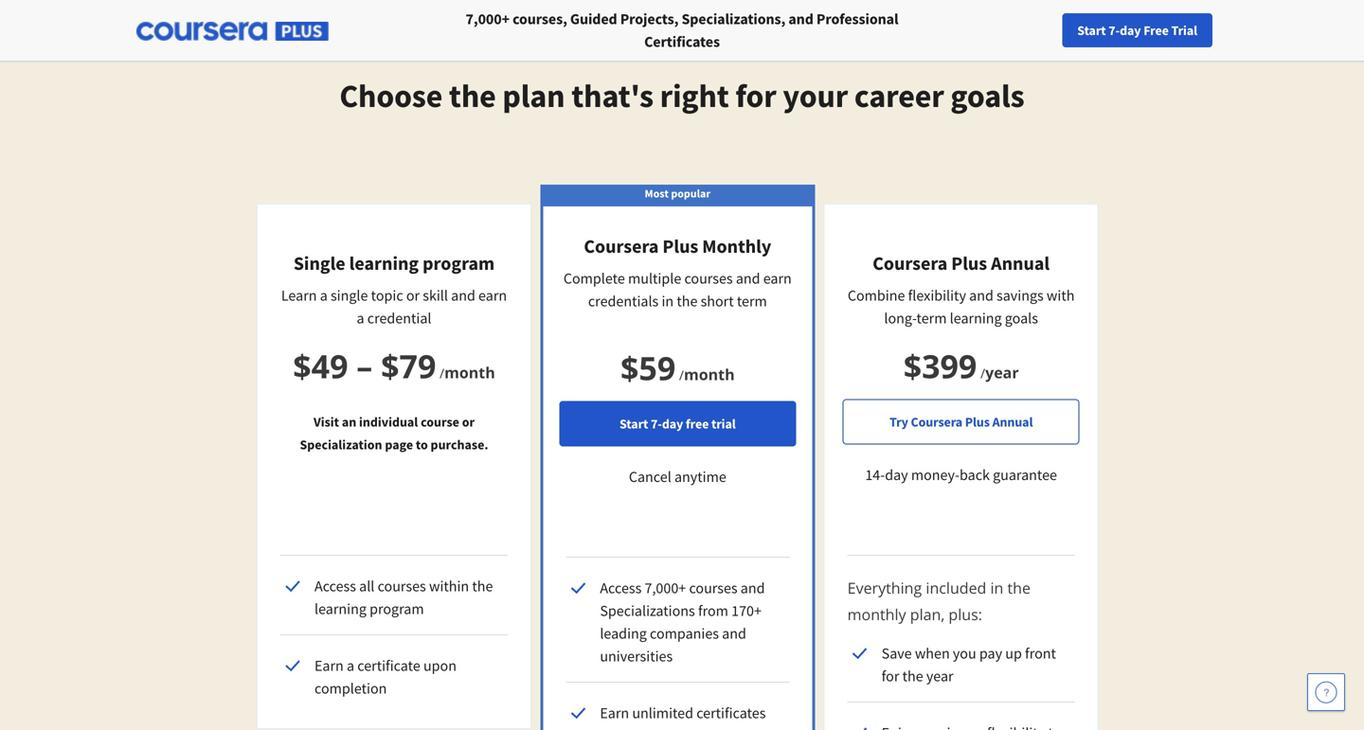 Task type: vqa. For each thing, say whether or not it's contained in the screenshot.
SEARCH BOX
yes



Task type: locate. For each thing, give the bounding box(es) containing it.
specializations
[[600, 602, 695, 621]]

your left career
[[783, 75, 848, 116]]

term inside "complete multiple courses and earn credentials in the short term"
[[737, 292, 767, 311]]

7-
[[1109, 22, 1120, 39], [651, 416, 662, 433]]

access inside access 7,000+ courses and specializations from 170+ leading companies and universities
[[600, 579, 642, 598]]

learning down all
[[315, 600, 367, 619]]

learning down flexibility
[[950, 309, 1002, 328]]

in inside everything included in the monthly plan, plus:
[[991, 578, 1004, 598]]

0 vertical spatial a
[[320, 286, 328, 305]]

year inside save  when you pay up front for the year
[[927, 667, 954, 686]]

certificates
[[644, 32, 720, 51]]

7- for free
[[1109, 22, 1120, 39]]

0 vertical spatial learning
[[349, 252, 419, 275]]

program up the skill
[[423, 252, 495, 275]]

earn inside "complete multiple courses and earn credentials in the short term"
[[764, 269, 792, 288]]

0 vertical spatial day
[[1120, 22, 1141, 39]]

0 vertical spatial 7,000+
[[466, 9, 510, 28]]

courses inside "access all courses within the learning program"
[[378, 577, 426, 596]]

earn
[[315, 657, 344, 676], [600, 704, 629, 723]]

plus up 'combine flexibility and savings with long-term learning goals'
[[952, 252, 988, 275]]

courses right all
[[378, 577, 426, 596]]

day left show notifications "icon"
[[1120, 22, 1141, 39]]

0 vertical spatial or
[[406, 286, 420, 305]]

earn right the skill
[[479, 286, 507, 305]]

companies
[[650, 624, 719, 643]]

save  when you pay up front for the year
[[882, 644, 1057, 686]]

or for course
[[462, 414, 475, 431]]

courses for 7,000+
[[689, 579, 738, 598]]

1 horizontal spatial 7,000+
[[645, 579, 686, 598]]

coursera inside button
[[911, 414, 963, 431]]

0 vertical spatial earn
[[315, 657, 344, 676]]

an
[[342, 414, 357, 431]]

the inside everything included in the monthly plan, plus:
[[1008, 578, 1031, 598]]

courses inside access 7,000+ courses and specializations from 170+ leading companies and universities
[[689, 579, 738, 598]]

free
[[1144, 22, 1169, 39]]

1 horizontal spatial a
[[347, 657, 354, 676]]

annual up guarantee
[[993, 414, 1033, 431]]

front
[[1025, 644, 1057, 663]]

completion
[[315, 679, 387, 698]]

long-
[[885, 309, 917, 328]]

plus for $399
[[952, 252, 988, 275]]

/ right $399
[[981, 364, 986, 382]]

multiple
[[628, 269, 682, 288]]

0 vertical spatial 7-
[[1109, 22, 1120, 39]]

1 horizontal spatial year
[[986, 362, 1019, 383]]

topic
[[371, 286, 403, 305]]

1 horizontal spatial month
[[684, 364, 735, 385]]

0 vertical spatial year
[[986, 362, 1019, 383]]

month up course
[[445, 362, 495, 383]]

or for topic
[[406, 286, 420, 305]]

goals down find at right top
[[951, 75, 1025, 116]]

or left the skill
[[406, 286, 420, 305]]

/ for $399
[[981, 364, 986, 382]]

2 vertical spatial day
[[885, 466, 908, 485]]

7,000+ inside 7,000+ courses, guided projects, specializations, and professional certificates
[[466, 9, 510, 28]]

start right 'new'
[[1078, 22, 1106, 39]]

certificates
[[697, 704, 766, 723]]

1 vertical spatial annual
[[993, 414, 1033, 431]]

7,000+ left courses,
[[466, 9, 510, 28]]

learning
[[349, 252, 419, 275], [950, 309, 1002, 328], [315, 600, 367, 619]]

and left professional
[[789, 9, 814, 28]]

access for access all courses within the learning program
[[315, 577, 356, 596]]

the right "within"
[[472, 577, 493, 596]]

everything included in the monthly plan, plus:
[[848, 578, 1031, 625]]

1 horizontal spatial access
[[600, 579, 642, 598]]

0 horizontal spatial day
[[662, 416, 683, 433]]

in inside "complete multiple courses and earn credentials in the short term"
[[662, 292, 674, 311]]

try coursera plus annual button
[[843, 399, 1080, 445]]

0 vertical spatial your
[[1023, 22, 1048, 39]]

plus up back
[[965, 414, 990, 431]]

plus up 'multiple'
[[663, 235, 699, 258]]

that's
[[572, 75, 654, 116]]

a up 'completion'
[[347, 657, 354, 676]]

1 vertical spatial goals
[[1005, 309, 1039, 328]]

start 7-day free trial button
[[1063, 13, 1213, 47]]

term inside 'combine flexibility and savings with long-term learning goals'
[[917, 309, 947, 328]]

a right learn
[[320, 286, 328, 305]]

courses for all
[[378, 577, 426, 596]]

a
[[320, 286, 328, 305], [357, 309, 364, 328], [347, 657, 354, 676]]

/ inside $399 / year
[[981, 364, 986, 382]]

2 horizontal spatial /
[[981, 364, 986, 382]]

0 horizontal spatial year
[[927, 667, 954, 686]]

course
[[421, 414, 460, 431]]

year right $399
[[986, 362, 1019, 383]]

7- left show notifications "icon"
[[1109, 22, 1120, 39]]

1 horizontal spatial your
[[1023, 22, 1048, 39]]

2 horizontal spatial a
[[357, 309, 364, 328]]

earn
[[764, 269, 792, 288], [479, 286, 507, 305]]

0 horizontal spatial access
[[315, 577, 356, 596]]

term right short
[[737, 292, 767, 311]]

a down single
[[357, 309, 364, 328]]

$399 / year
[[904, 344, 1019, 388]]

goals inside 'combine flexibility and savings with long-term learning goals'
[[1005, 309, 1039, 328]]

0 horizontal spatial earn
[[315, 657, 344, 676]]

earn up 'completion'
[[315, 657, 344, 676]]

1 vertical spatial your
[[783, 75, 848, 116]]

7- left free
[[651, 416, 662, 433]]

0 horizontal spatial /
[[440, 364, 445, 382]]

year
[[986, 362, 1019, 383], [927, 667, 954, 686]]

1 horizontal spatial start
[[1078, 22, 1106, 39]]

program
[[423, 252, 495, 275], [370, 600, 424, 619]]

and inside 'combine flexibility and savings with long-term learning goals'
[[970, 286, 994, 305]]

and inside "complete multiple courses and earn credentials in the short term"
[[736, 269, 761, 288]]

in down 'multiple'
[[662, 292, 674, 311]]

7,000+ courses, guided projects, specializations, and professional certificates
[[466, 9, 899, 51]]

0 horizontal spatial term
[[737, 292, 767, 311]]

0 horizontal spatial 7-
[[651, 416, 662, 433]]

day
[[1120, 22, 1141, 39], [662, 416, 683, 433], [885, 466, 908, 485]]

0 horizontal spatial or
[[406, 286, 420, 305]]

1 vertical spatial start
[[620, 416, 648, 433]]

0 horizontal spatial for
[[736, 75, 777, 116]]

in right included at the right of the page
[[991, 578, 1004, 598]]

for down save
[[882, 667, 900, 686]]

plan,
[[910, 605, 945, 625]]

1 horizontal spatial in
[[991, 578, 1004, 598]]

program down all
[[370, 600, 424, 619]]

access up 'specializations'
[[600, 579, 642, 598]]

guided
[[570, 9, 617, 28]]

1 horizontal spatial earn
[[600, 704, 629, 723]]

None search field
[[261, 12, 583, 50]]

2 horizontal spatial day
[[1120, 22, 1141, 39]]

coursera for $59
[[584, 235, 659, 258]]

earn down monthly
[[764, 269, 792, 288]]

1 horizontal spatial 7-
[[1109, 22, 1120, 39]]

day inside start 7-day free trial button
[[662, 416, 683, 433]]

anytime
[[675, 468, 727, 487]]

1 vertical spatial or
[[462, 414, 475, 431]]

career
[[1078, 22, 1115, 39]]

purchase.
[[431, 436, 489, 453]]

and down monthly
[[736, 269, 761, 288]]

most popular
[[645, 186, 711, 201]]

and right the skill
[[451, 286, 476, 305]]

earn inside earn a certificate upon completion
[[315, 657, 344, 676]]

a inside earn a certificate upon completion
[[347, 657, 354, 676]]

1 vertical spatial 7,000+
[[645, 579, 686, 598]]

1 horizontal spatial /
[[679, 366, 684, 384]]

courses up from
[[689, 579, 738, 598]]

find your new career
[[996, 22, 1115, 39]]

0 horizontal spatial 7,000+
[[466, 9, 510, 28]]

1 vertical spatial year
[[927, 667, 954, 686]]

or up purchase.
[[462, 414, 475, 431]]

month inside $49 – $79 / month
[[445, 362, 495, 383]]

or inside visit an individual course or specialization page to purchase.
[[462, 414, 475, 431]]

coursera up flexibility
[[873, 252, 948, 275]]

0 horizontal spatial in
[[662, 292, 674, 311]]

2 vertical spatial learning
[[315, 600, 367, 619]]

term
[[737, 292, 767, 311], [917, 309, 947, 328]]

start
[[1078, 22, 1106, 39], [620, 416, 648, 433]]

the right included at the right of the page
[[1008, 578, 1031, 598]]

access all courses within the learning program
[[315, 577, 493, 619]]

0 horizontal spatial a
[[320, 286, 328, 305]]

1 vertical spatial for
[[882, 667, 900, 686]]

1 vertical spatial day
[[662, 416, 683, 433]]

/ inside "$59 / month"
[[679, 366, 684, 384]]

coursera plus annual
[[873, 252, 1050, 275]]

in
[[662, 292, 674, 311], [991, 578, 1004, 598]]

plus inside button
[[965, 414, 990, 431]]

start 7-day free trial
[[620, 416, 736, 433]]

term down flexibility
[[917, 309, 947, 328]]

day for free
[[1120, 22, 1141, 39]]

start up cancel
[[620, 416, 648, 433]]

coursera right try on the right of the page
[[911, 414, 963, 431]]

projects,
[[620, 9, 679, 28]]

0 horizontal spatial earn
[[479, 286, 507, 305]]

upon
[[424, 657, 457, 676]]

trial
[[712, 416, 736, 433]]

money-
[[911, 466, 960, 485]]

1 vertical spatial in
[[991, 578, 1004, 598]]

1 vertical spatial earn
[[600, 704, 629, 723]]

plus
[[663, 235, 699, 258], [952, 252, 988, 275], [965, 414, 990, 431]]

day inside start 7-day free trial button
[[1120, 22, 1141, 39]]

find your new career link
[[987, 19, 1124, 43]]

2 vertical spatial a
[[347, 657, 354, 676]]

coursera up the complete
[[584, 235, 659, 258]]

earn a certificate upon completion
[[315, 657, 457, 698]]

annual up savings in the right top of the page
[[991, 252, 1050, 275]]

to
[[416, 436, 428, 453]]

access left all
[[315, 577, 356, 596]]

goals for learning
[[1005, 309, 1039, 328]]

7,000+ up 'specializations'
[[645, 579, 686, 598]]

or inside 'learn a single topic or skill and earn a credential'
[[406, 286, 420, 305]]

earn left unlimited
[[600, 704, 629, 723]]

flexibility
[[908, 286, 967, 305]]

1 vertical spatial 7-
[[651, 416, 662, 433]]

and down coursera plus annual
[[970, 286, 994, 305]]

0 horizontal spatial start
[[620, 416, 648, 433]]

goals down savings in the right top of the page
[[1005, 309, 1039, 328]]

0 vertical spatial annual
[[991, 252, 1050, 275]]

0 horizontal spatial your
[[783, 75, 848, 116]]

day left the money-
[[885, 466, 908, 485]]

within
[[429, 577, 469, 596]]

year down the when
[[927, 667, 954, 686]]

7,000+ inside access 7,000+ courses and specializations from 170+ leading companies and universities
[[645, 579, 686, 598]]

1 vertical spatial program
[[370, 600, 424, 619]]

for right right
[[736, 75, 777, 116]]

1 horizontal spatial earn
[[764, 269, 792, 288]]

the left short
[[677, 292, 698, 311]]

access inside "access all courses within the learning program"
[[315, 577, 356, 596]]

0 vertical spatial goals
[[951, 75, 1025, 116]]

complete
[[564, 269, 625, 288]]

right
[[660, 75, 729, 116]]

/ right $79
[[440, 364, 445, 382]]

1 horizontal spatial for
[[882, 667, 900, 686]]

0 vertical spatial in
[[662, 292, 674, 311]]

day left free
[[662, 416, 683, 433]]

with
[[1047, 286, 1075, 305]]

courses up short
[[685, 269, 733, 288]]

the down save
[[903, 667, 924, 686]]

courses inside "complete multiple courses and earn credentials in the short term"
[[685, 269, 733, 288]]

free
[[686, 416, 709, 433]]

coursera plus image
[[136, 22, 329, 41]]

access
[[315, 577, 356, 596], [600, 579, 642, 598]]

month up free
[[684, 364, 735, 385]]

/ right $59
[[679, 366, 684, 384]]

1 horizontal spatial term
[[917, 309, 947, 328]]

7,000+
[[466, 9, 510, 28], [645, 579, 686, 598]]

learning inside 'combine flexibility and savings with long-term learning goals'
[[950, 309, 1002, 328]]

learning up topic
[[349, 252, 419, 275]]

for inside save  when you pay up front for the year
[[882, 667, 900, 686]]

0 horizontal spatial month
[[445, 362, 495, 383]]

1 vertical spatial a
[[357, 309, 364, 328]]

your right find at right top
[[1023, 22, 1048, 39]]

1 vertical spatial learning
[[950, 309, 1002, 328]]

0 vertical spatial start
[[1078, 22, 1106, 39]]

1 horizontal spatial or
[[462, 414, 475, 431]]



Task type: describe. For each thing, give the bounding box(es) containing it.
7- for free
[[651, 416, 662, 433]]

everything
[[848, 578, 922, 598]]

show notifications image
[[1144, 24, 1167, 46]]

170+
[[732, 602, 762, 621]]

plus:
[[949, 605, 983, 625]]

14-day money-back guarantee
[[866, 466, 1058, 485]]

guarantee
[[993, 466, 1058, 485]]

all
[[359, 577, 375, 596]]

career
[[855, 75, 945, 116]]

visit an individual course or specialization page to purchase.
[[300, 414, 489, 453]]

/ for $59
[[679, 366, 684, 384]]

start 7-day free trial
[[1078, 22, 1198, 39]]

access for access 7,000+ courses and specializations from 170+ leading companies and universities
[[600, 579, 642, 598]]

try
[[890, 414, 909, 431]]

1 horizontal spatial day
[[885, 466, 908, 485]]

the inside "access all courses within the learning program"
[[472, 577, 493, 596]]

$49 – $79 / month
[[293, 344, 495, 388]]

0 vertical spatial program
[[423, 252, 495, 275]]

start for start 7-day free trial
[[620, 416, 648, 433]]

specialization
[[300, 436, 382, 453]]

earn for $49
[[315, 657, 344, 676]]

and inside 'learn a single topic or skill and earn a credential'
[[451, 286, 476, 305]]

credentials
[[588, 292, 659, 311]]

learn a single topic or skill and earn a credential
[[281, 286, 507, 328]]

coursera for $399
[[873, 252, 948, 275]]

new
[[1051, 22, 1076, 39]]

back
[[960, 466, 990, 485]]

a for single
[[320, 286, 328, 305]]

earn for $59
[[600, 704, 629, 723]]

year inside $399 / year
[[986, 362, 1019, 383]]

and down 170+
[[722, 624, 747, 643]]

and up 170+
[[741, 579, 765, 598]]

included
[[926, 578, 987, 598]]

universities
[[600, 647, 673, 666]]

learn
[[281, 286, 317, 305]]

goals for career
[[951, 75, 1025, 116]]

plus for $59
[[663, 235, 699, 258]]

$59
[[621, 346, 676, 390]]

monthly
[[702, 235, 772, 258]]

a for certificate
[[347, 657, 354, 676]]

leading
[[600, 624, 647, 643]]

0 vertical spatial for
[[736, 75, 777, 116]]

trial
[[1172, 22, 1198, 39]]

month inside "$59 / month"
[[684, 364, 735, 385]]

coursera image
[[23, 15, 143, 46]]

specializations,
[[682, 9, 786, 28]]

the inside "complete multiple courses and earn credentials in the short term"
[[677, 292, 698, 311]]

and inside 7,000+ courses, guided projects, specializations, and professional certificates
[[789, 9, 814, 28]]

day for free
[[662, 416, 683, 433]]

annual inside button
[[993, 414, 1033, 431]]

unlimited
[[632, 704, 694, 723]]

credential
[[367, 309, 432, 328]]

up
[[1006, 644, 1022, 663]]

monthly
[[848, 605, 907, 625]]

earn unlimited certificates
[[600, 704, 766, 723]]

–
[[357, 344, 373, 388]]

professional
[[817, 9, 899, 28]]

when
[[915, 644, 950, 663]]

page
[[385, 436, 413, 453]]

individual
[[359, 414, 418, 431]]

most
[[645, 186, 669, 201]]

save
[[882, 644, 912, 663]]

you
[[953, 644, 977, 663]]

access 7,000+ courses and specializations from 170+ leading companies and universities
[[600, 579, 765, 666]]

courses,
[[513, 9, 567, 28]]

combine
[[848, 286, 905, 305]]

cancel
[[629, 468, 672, 487]]

savings
[[997, 286, 1044, 305]]

learning inside "access all courses within the learning program"
[[315, 600, 367, 619]]

$399
[[904, 344, 977, 388]]

try coursera plus annual
[[890, 414, 1033, 431]]

single learning program
[[294, 252, 495, 275]]

pay
[[980, 644, 1003, 663]]

14-
[[866, 466, 885, 485]]

courses for multiple
[[685, 269, 733, 288]]

choose the plan that's right for your career goals
[[340, 75, 1025, 116]]

visit
[[314, 414, 339, 431]]

choose
[[340, 75, 443, 116]]

complete multiple courses and earn credentials in the short term
[[564, 269, 792, 311]]

certificate
[[358, 657, 421, 676]]

$59 / month
[[621, 346, 735, 390]]

find
[[996, 22, 1021, 39]]

single
[[294, 252, 346, 275]]

help center image
[[1315, 681, 1338, 704]]

from
[[698, 602, 729, 621]]

/ inside $49 – $79 / month
[[440, 364, 445, 382]]

program inside "access all courses within the learning program"
[[370, 600, 424, 619]]

skill
[[423, 286, 448, 305]]

plan
[[503, 75, 565, 116]]

earn inside 'learn a single topic or skill and earn a credential'
[[479, 286, 507, 305]]

the left plan
[[449, 75, 496, 116]]

the inside save  when you pay up front for the year
[[903, 667, 924, 686]]

popular
[[671, 186, 711, 201]]

combine flexibility and savings with long-term learning goals
[[848, 286, 1075, 328]]

start for start 7-day free trial
[[1078, 22, 1106, 39]]

$49
[[293, 344, 348, 388]]

start 7-day free trial button
[[559, 401, 796, 447]]

coursera plus monthly
[[584, 235, 772, 258]]

single
[[331, 286, 368, 305]]



